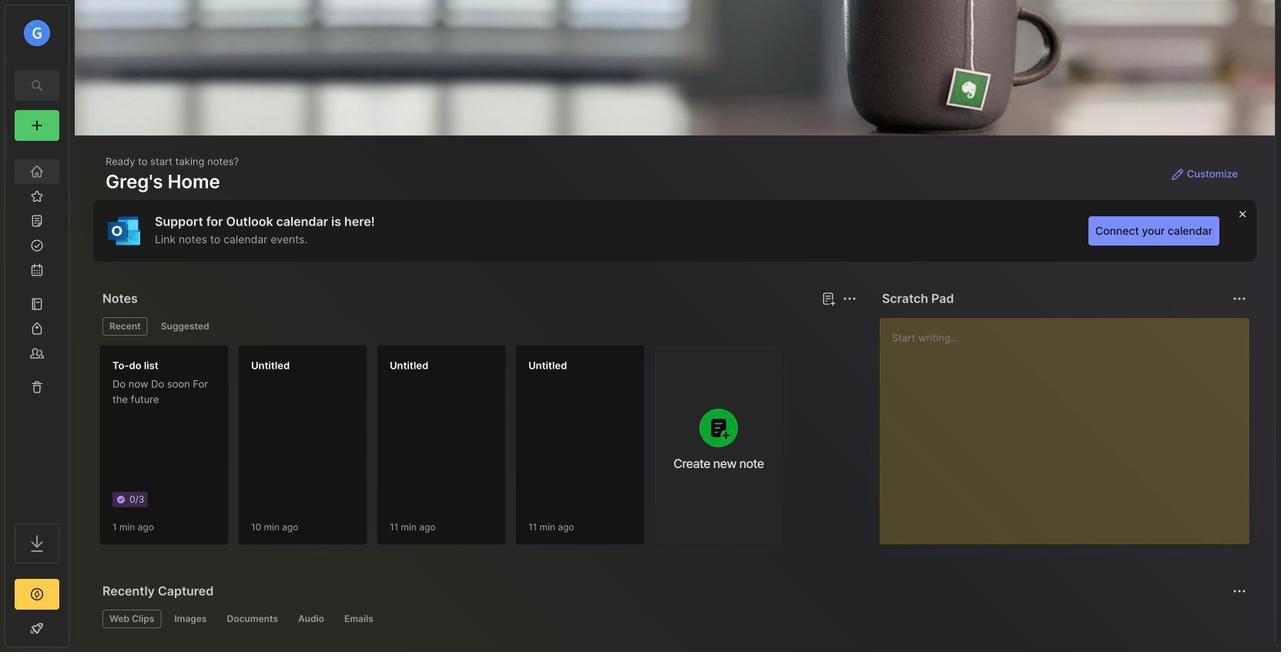 Task type: vqa. For each thing, say whether or not it's contained in the screenshot.
the New
no



Task type: describe. For each thing, give the bounding box(es) containing it.
click to expand image
[[67, 624, 79, 642]]

1 tab list from the top
[[102, 317, 854, 336]]

1 more actions field from the left
[[839, 288, 860, 310]]

Account field
[[5, 18, 69, 49]]

Help and Learning task checklist field
[[5, 616, 69, 641]]



Task type: locate. For each thing, give the bounding box(es) containing it.
Start writing… text field
[[892, 318, 1249, 532]]

tree inside "main" element
[[5, 150, 69, 510]]

0 horizontal spatial more actions image
[[840, 290, 859, 308]]

tab list
[[102, 317, 854, 336], [102, 610, 1244, 629]]

account image
[[24, 20, 50, 46]]

1 vertical spatial tab list
[[102, 610, 1244, 629]]

more actions image
[[840, 290, 859, 308], [1230, 290, 1249, 308]]

2 more actions image from the left
[[1230, 290, 1249, 308]]

more actions image for first more actions field from the right
[[1230, 290, 1249, 308]]

2 tab list from the top
[[102, 610, 1244, 629]]

more actions image for 1st more actions field from left
[[840, 290, 859, 308]]

main element
[[0, 0, 74, 652]]

0 vertical spatial tab list
[[102, 317, 854, 336]]

edit search image
[[28, 76, 46, 95]]

upgrade image
[[28, 585, 46, 604]]

home image
[[29, 164, 45, 179]]

row group
[[99, 345, 793, 555]]

1 horizontal spatial more actions field
[[1229, 288, 1250, 310]]

1 horizontal spatial more actions image
[[1230, 290, 1249, 308]]

tab
[[102, 317, 148, 336], [154, 317, 216, 336], [102, 610, 161, 629], [167, 610, 214, 629], [220, 610, 285, 629], [291, 610, 331, 629], [337, 610, 380, 629]]

0 horizontal spatial more actions field
[[839, 288, 860, 310]]

1 more actions image from the left
[[840, 290, 859, 308]]

tree
[[5, 150, 69, 510]]

2 more actions field from the left
[[1229, 288, 1250, 310]]

More actions field
[[839, 288, 860, 310], [1229, 288, 1250, 310]]



